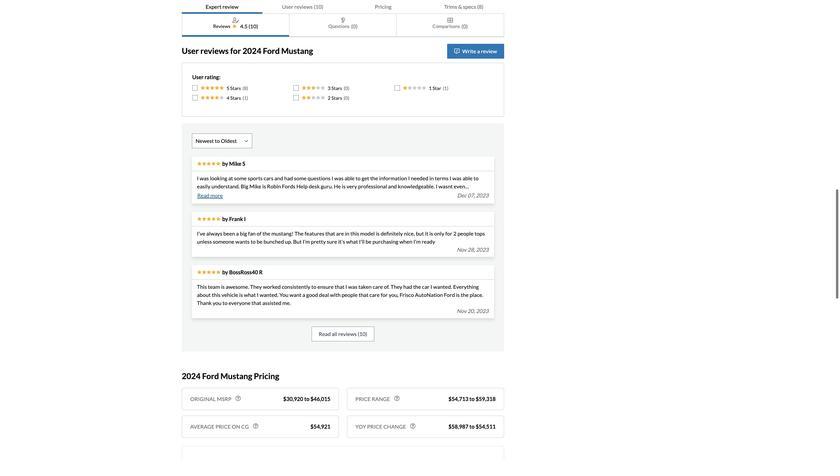 Task type: vqa. For each thing, say whether or not it's contained in the screenshot.
price for change
yes



Task type: locate. For each thing, give the bounding box(es) containing it.
2 0 from the top
[[346, 95, 348, 101]]

1 horizontal spatial the
[[414, 284, 421, 290]]

wanted. up autonation
[[434, 284, 453, 290]]

1 vertical spatial 2024
[[182, 372, 201, 382]]

features
[[305, 230, 325, 237]]

0 vertical spatial (10)
[[314, 3, 324, 10]]

user reviews (10) tab
[[263, 0, 343, 14]]

for right only at the bottom of page
[[446, 230, 453, 237]]

reviews for (10)
[[295, 3, 313, 10]]

people down 'was' at the bottom
[[342, 292, 358, 298]]

2 nov from the top
[[457, 308, 467, 315]]

mustang
[[282, 46, 313, 56], [221, 372, 253, 382]]

by for by bossross40 r
[[222, 269, 228, 276]]

price left on
[[216, 424, 231, 430]]

1 vertical spatial what
[[244, 292, 256, 298]]

for down 4.5
[[230, 46, 241, 56]]

this
[[197, 284, 207, 290]]

comparisons (0)
[[433, 23, 468, 29]]

1 0 from the top
[[346, 85, 348, 91]]

1 horizontal spatial price
[[368, 424, 383, 430]]

was
[[349, 284, 358, 290]]

a inside the write a review button
[[478, 48, 480, 54]]

this right 'in'
[[351, 230, 360, 237]]

( down 8
[[243, 95, 244, 101]]

care down taken on the bottom
[[370, 292, 380, 298]]

2024
[[243, 46, 262, 56], [182, 372, 201, 382]]

read for read more
[[198, 192, 210, 199]]

for down of.
[[381, 292, 388, 298]]

0 horizontal spatial review
[[223, 3, 239, 10]]

1 vertical spatial mustang
[[221, 372, 253, 382]]

1 horizontal spatial question circle image
[[253, 424, 259, 429]]

0 vertical spatial user
[[282, 3, 294, 10]]

1 right star
[[445, 85, 447, 91]]

this inside this team is awesome.  they worked consistently to ensure that i was taken care of.  they had the car i wanted.  everything about this  vehicle is what i wanted.   you want a good deal with people that care for you, frisco autonation ford is the place. thank you to everyone that assisted me. nov 20, 2023
[[212, 292, 221, 298]]

2023 right 20,
[[477, 308, 489, 315]]

0 horizontal spatial (0)
[[352, 23, 358, 29]]

2 horizontal spatial (10)
[[358, 331, 368, 337]]

) up 4 stars ( 1 )
[[247, 85, 248, 91]]

a left big at the bottom left
[[236, 230, 239, 237]]

ensure
[[318, 284, 334, 290]]

1 horizontal spatial they
[[391, 284, 403, 290]]

mike
[[229, 161, 242, 167]]

this up you
[[212, 292, 221, 298]]

0 horizontal spatial mustang
[[221, 372, 253, 382]]

tab list
[[182, 0, 505, 14], [182, 10, 505, 37]]

price
[[356, 396, 371, 403]]

care left of.
[[373, 284, 383, 290]]

user edit image
[[232, 17, 239, 23]]

1 horizontal spatial mustang
[[282, 46, 313, 56]]

0 horizontal spatial price
[[216, 424, 231, 430]]

1 vertical spatial ford
[[444, 292, 455, 298]]

1 horizontal spatial review
[[481, 48, 498, 54]]

2024 up original
[[182, 372, 201, 382]]

0 horizontal spatial 1
[[244, 95, 247, 101]]

2 by from the top
[[222, 216, 228, 222]]

3 2023 from the top
[[477, 308, 489, 315]]

question circle image right msrp
[[236, 396, 241, 402]]

tab list containing 4.5
[[182, 10, 505, 37]]

read more
[[198, 192, 223, 199]]

that
[[326, 230, 336, 237], [335, 284, 345, 290], [359, 292, 369, 298], [252, 300, 262, 306]]

0 up 2 stars ( 0 )
[[346, 85, 348, 91]]

they up you,
[[391, 284, 403, 290]]

) down 3 stars ( 0 ) on the top of page
[[348, 95, 350, 101]]

2023 right 07,
[[477, 192, 489, 199]]

0 horizontal spatial read
[[198, 192, 210, 199]]

review up user edit image in the top left of the page
[[223, 3, 239, 10]]

in
[[345, 230, 350, 237]]

2 vertical spatial a
[[303, 292, 306, 298]]

1 vertical spatial user
[[182, 46, 199, 56]]

(0) right th large icon
[[462, 23, 468, 29]]

$30,920
[[284, 396, 304, 403]]

by left "bossross40"
[[222, 269, 228, 276]]

1 for 1 star ( 1 )
[[445, 85, 447, 91]]

thank
[[197, 300, 212, 306]]

the right of
[[263, 230, 271, 237]]

(0) right question icon
[[352, 23, 358, 29]]

someone
[[213, 239, 235, 245]]

review inside button
[[481, 48, 498, 54]]

nov left 20,
[[457, 308, 467, 315]]

that up sure
[[326, 230, 336, 237]]

2 vertical spatial for
[[381, 292, 388, 298]]

0 horizontal spatial for
[[230, 46, 241, 56]]

the down the everything
[[461, 292, 469, 298]]

write a review button
[[448, 44, 505, 59]]

1 vertical spatial this
[[212, 292, 221, 298]]

1 vertical spatial read
[[319, 331, 331, 337]]

( up 2 stars ( 0 )
[[344, 85, 346, 91]]

read
[[198, 192, 210, 199], [319, 331, 331, 337]]

0 vertical spatial people
[[458, 230, 474, 237]]

a right write at top
[[478, 48, 480, 54]]

0 horizontal spatial wanted.
[[260, 292, 279, 298]]

0 vertical spatial what
[[346, 239, 358, 245]]

review
[[223, 3, 239, 10], [481, 48, 498, 54]]

0 vertical spatial 2023
[[477, 192, 489, 199]]

a left good
[[303, 292, 306, 298]]

1 vertical spatial 2023
[[477, 247, 489, 253]]

1 horizontal spatial pricing
[[375, 3, 392, 10]]

0 horizontal spatial 2
[[328, 95, 331, 101]]

1 left star
[[429, 85, 432, 91]]

( right star
[[443, 85, 445, 91]]

i'm right but
[[303, 239, 310, 245]]

that inside i've always been a big fan of the mustang! the  features that are in this model is definitely nice, but it is only for 2 people tops unless someone wants to be bunched up. but i'm pretty sure it's what i'll be purchasing when i'm ready nov 28, 2023
[[326, 230, 336, 237]]

people left tops
[[458, 230, 474, 237]]

wanted. down worked
[[260, 292, 279, 298]]

0
[[346, 85, 348, 91], [346, 95, 348, 101]]

is right team
[[221, 284, 225, 290]]

stars right 3
[[332, 85, 342, 91]]

reviews inside tab
[[295, 3, 313, 10]]

stars down 3 stars ( 0 ) on the top of page
[[332, 95, 342, 101]]

yoy
[[356, 424, 366, 430]]

user
[[282, 3, 294, 10], [182, 46, 199, 56], [192, 74, 204, 80]]

1 horizontal spatial be
[[366, 239, 372, 245]]

what up everyone
[[244, 292, 256, 298]]

2 tab list from the top
[[182, 10, 505, 37]]

2 vertical spatial the
[[461, 292, 469, 298]]

28,
[[468, 247, 476, 253]]

2 2023 from the top
[[477, 247, 489, 253]]

is up everyone
[[239, 292, 243, 298]]

price for change
[[368, 424, 383, 430]]

0 down 3 stars ( 0 ) on the top of page
[[346, 95, 348, 101]]

this team is awesome.  they worked consistently to ensure that i was taken care of.  they had the car i wanted.  everything about this  vehicle is what i wanted.   you want a good deal with people that care for you, frisco autonation ford is the place. thank you to everyone that assisted me. nov 20, 2023
[[197, 284, 489, 315]]

taken
[[359, 284, 372, 290]]

0 vertical spatial wanted.
[[434, 284, 453, 290]]

) for 2 stars ( 0 )
[[348, 95, 350, 101]]

user reviews for 2024 ford mustang
[[182, 46, 313, 56]]

want
[[290, 292, 302, 298]]

1 vertical spatial people
[[342, 292, 358, 298]]

msrp
[[217, 396, 232, 403]]

1 by from the top
[[222, 161, 228, 167]]

) down 8
[[247, 95, 248, 101]]

2 horizontal spatial for
[[446, 230, 453, 237]]

tab list containing expert review
[[182, 0, 505, 14]]

0 vertical spatial ford
[[263, 46, 280, 56]]

a inside this team is awesome.  they worked consistently to ensure that i was taken care of.  they had the car i wanted.  everything about this  vehicle is what i wanted.   you want a good deal with people that care for you, frisco autonation ford is the place. thank you to everyone that assisted me. nov 20, 2023
[[303, 292, 306, 298]]

0 horizontal spatial what
[[244, 292, 256, 298]]

be
[[257, 239, 263, 245], [366, 239, 372, 245]]

average
[[190, 424, 215, 430]]

2 horizontal spatial ford
[[444, 292, 455, 298]]

0 vertical spatial mustang
[[282, 46, 313, 56]]

2 horizontal spatial the
[[461, 292, 469, 298]]

1 vertical spatial 0
[[346, 95, 348, 101]]

0 horizontal spatial people
[[342, 292, 358, 298]]

0 horizontal spatial ford
[[202, 372, 219, 382]]

0 horizontal spatial they
[[250, 284, 262, 290]]

1 horizontal spatial wanted.
[[434, 284, 453, 290]]

1 vertical spatial reviews
[[201, 46, 229, 56]]

(
[[243, 85, 244, 91], [344, 85, 346, 91], [443, 85, 445, 91], [243, 95, 244, 101], [344, 95, 346, 101]]

1 vertical spatial (10)
[[249, 23, 258, 29]]

2 vertical spatial reviews
[[339, 331, 357, 337]]

1 horizontal spatial 2024
[[243, 46, 262, 56]]

questions count element
[[352, 22, 358, 30]]

2 i'm from the left
[[414, 239, 421, 245]]

1 horizontal spatial people
[[458, 230, 474, 237]]

0 horizontal spatial a
[[236, 230, 239, 237]]

1 vertical spatial the
[[414, 284, 421, 290]]

review right write at top
[[481, 48, 498, 54]]

2 they from the left
[[391, 284, 403, 290]]

1 vertical spatial by
[[222, 216, 228, 222]]

by left frank
[[222, 216, 228, 222]]

1 horizontal spatial read
[[319, 331, 331, 337]]

nov inside i've always been a big fan of the mustang! the  features that are in this model is definitely nice, but it is only for 2 people tops unless someone wants to be bunched up. but i'm pretty sure it's what i'll be purchasing when i'm ready nov 28, 2023
[[457, 247, 467, 253]]

they
[[250, 284, 262, 290], [391, 284, 403, 290]]

to right $30,920
[[305, 396, 310, 403]]

wanted.
[[434, 284, 453, 290], [260, 292, 279, 298]]

price right the yoy
[[368, 424, 383, 430]]

2023 inside this team is awesome.  they worked consistently to ensure that i was taken care of.  they had the car i wanted.  everything about this  vehicle is what i wanted.   you want a good deal with people that care for you, frisco autonation ford is the place. thank you to everyone that assisted me. nov 20, 2023
[[477, 308, 489, 315]]

i'm down but
[[414, 239, 421, 245]]

2024 down reviews count element
[[243, 46, 262, 56]]

by left mike
[[222, 161, 228, 167]]

1 horizontal spatial a
[[303, 292, 306, 298]]

0 horizontal spatial reviews
[[201, 46, 229, 56]]

they down r
[[250, 284, 262, 290]]

( for 3 stars
[[344, 85, 346, 91]]

0 horizontal spatial the
[[263, 230, 271, 237]]

by
[[222, 161, 228, 167], [222, 216, 228, 222], [222, 269, 228, 276]]

the left car
[[414, 284, 421, 290]]

question circle image
[[411, 424, 416, 429]]

question circle image right range
[[395, 396, 400, 402]]

0 vertical spatial a
[[478, 48, 480, 54]]

stars for 2 stars
[[332, 95, 342, 101]]

0 vertical spatial review
[[223, 3, 239, 10]]

) up 2 stars ( 0 )
[[348, 85, 350, 91]]

1
[[429, 85, 432, 91], [445, 85, 447, 91], [244, 95, 247, 101]]

by for by frank i
[[222, 216, 228, 222]]

3 by from the top
[[222, 269, 228, 276]]

1 vertical spatial for
[[446, 230, 453, 237]]

big
[[240, 230, 247, 237]]

1 vertical spatial 2
[[454, 230, 457, 237]]

0 vertical spatial the
[[263, 230, 271, 237]]

2 down 3
[[328, 95, 331, 101]]

i
[[244, 216, 246, 222], [346, 284, 347, 290], [431, 284, 433, 290], [257, 292, 259, 298]]

stars for 4 stars
[[231, 95, 241, 101]]

) right star
[[447, 85, 449, 91]]

1 (0) from the left
[[352, 23, 358, 29]]

of
[[257, 230, 262, 237]]

assisted
[[263, 300, 282, 306]]

0 vertical spatial this
[[351, 230, 360, 237]]

be down of
[[257, 239, 263, 245]]

reviews count element
[[249, 22, 258, 30]]

that left assisted
[[252, 300, 262, 306]]

stars right 5
[[231, 85, 241, 91]]

2023 right 28,
[[477, 247, 489, 253]]

worked
[[263, 284, 281, 290]]

) for 1 star ( 1 )
[[447, 85, 449, 91]]

nice,
[[404, 230, 415, 237]]

you
[[213, 300, 222, 306]]

(0) for comparisons (0)
[[462, 23, 468, 29]]

0 vertical spatial 0
[[346, 85, 348, 91]]

questions (0)
[[329, 23, 358, 29]]

0 vertical spatial pricing
[[375, 3, 392, 10]]

1 vertical spatial pricing
[[254, 372, 280, 382]]

that up with
[[335, 284, 345, 290]]

pricing
[[375, 3, 392, 10], [254, 372, 280, 382]]

star
[[433, 85, 442, 91]]

0 horizontal spatial 2024
[[182, 372, 201, 382]]

0 horizontal spatial this
[[212, 292, 221, 298]]

3 stars ( 0 )
[[328, 85, 350, 91]]

$30,920 to $46,015
[[284, 396, 331, 403]]

2 horizontal spatial question circle image
[[395, 396, 400, 402]]

0 horizontal spatial question circle image
[[236, 396, 241, 402]]

$58,987
[[449, 424, 469, 430]]

average price on cg
[[190, 424, 249, 430]]

questions
[[329, 23, 350, 29]]

0 for 2 stars ( 0 )
[[346, 95, 348, 101]]

is down the everything
[[457, 292, 460, 298]]

0 horizontal spatial i'm
[[303, 239, 310, 245]]

2 price from the left
[[368, 424, 383, 430]]

2 vertical spatial (10)
[[358, 331, 368, 337]]

1 horizontal spatial this
[[351, 230, 360, 237]]

read left all
[[319, 331, 331, 337]]

for
[[230, 46, 241, 56], [446, 230, 453, 237], [381, 292, 388, 298]]

by for by mike s
[[222, 161, 228, 167]]

1 vertical spatial a
[[236, 230, 239, 237]]

question circle image right cg
[[253, 424, 259, 429]]

( up 4 stars ( 1 )
[[243, 85, 244, 91]]

1 horizontal spatial reviews
[[295, 3, 313, 10]]

1 down 8
[[244, 95, 247, 101]]

0 vertical spatial reviews
[[295, 3, 313, 10]]

1 price from the left
[[216, 424, 231, 430]]

care
[[373, 284, 383, 290], [370, 292, 380, 298]]

$54,921
[[311, 424, 331, 430]]

what down 'in'
[[346, 239, 358, 245]]

2 horizontal spatial reviews
[[339, 331, 357, 337]]

question circle image
[[236, 396, 241, 402], [395, 396, 400, 402], [253, 424, 259, 429]]

question circle image for original msrp
[[236, 396, 241, 402]]

nov left 28,
[[457, 247, 467, 253]]

change
[[384, 424, 406, 430]]

to up good
[[312, 284, 317, 290]]

it
[[425, 230, 429, 237]]

by mike s
[[222, 161, 246, 167]]

is
[[376, 230, 380, 237], [430, 230, 434, 237], [221, 284, 225, 290], [239, 292, 243, 298], [457, 292, 460, 298]]

1 nov from the top
[[457, 247, 467, 253]]

1 horizontal spatial (0)
[[462, 23, 468, 29]]

0 horizontal spatial pricing
[[254, 372, 280, 382]]

1 horizontal spatial (10)
[[314, 3, 324, 10]]

comparisons count element
[[462, 22, 468, 30]]

the
[[295, 230, 304, 237]]

to down fan
[[251, 239, 256, 245]]

1 vertical spatial review
[[481, 48, 498, 54]]

the
[[263, 230, 271, 237], [414, 284, 421, 290], [461, 292, 469, 298]]

( down 3 stars ( 0 ) on the top of page
[[344, 95, 346, 101]]

1 horizontal spatial what
[[346, 239, 358, 245]]

2023
[[477, 192, 489, 199], [477, 247, 489, 253], [477, 308, 489, 315]]

1 horizontal spatial 1
[[429, 85, 432, 91]]

2 horizontal spatial a
[[478, 48, 480, 54]]

)
[[247, 85, 248, 91], [348, 85, 350, 91], [447, 85, 449, 91], [247, 95, 248, 101], [348, 95, 350, 101]]

is right model
[[376, 230, 380, 237]]

up.
[[285, 239, 292, 245]]

stars
[[231, 85, 241, 91], [332, 85, 342, 91], [231, 95, 241, 101], [332, 95, 342, 101]]

nov inside this team is awesome.  they worked consistently to ensure that i was taken care of.  they had the car i wanted.  everything about this  vehicle is what i wanted.   you want a good deal with people that care for you, frisco autonation ford is the place. thank you to everyone that assisted me. nov 20, 2023
[[457, 308, 467, 315]]

by frank i
[[222, 216, 246, 222]]

2 right only at the bottom of page
[[454, 230, 457, 237]]

0 vertical spatial nov
[[457, 247, 467, 253]]

2 horizontal spatial 1
[[445, 85, 447, 91]]

1 horizontal spatial 2
[[454, 230, 457, 237]]

a
[[478, 48, 480, 54], [236, 230, 239, 237], [303, 292, 306, 298]]

0 vertical spatial by
[[222, 161, 228, 167]]

1 vertical spatial care
[[370, 292, 380, 298]]

stars right "4"
[[231, 95, 241, 101]]

user for user reviews for 2024 ford mustang
[[182, 46, 199, 56]]

1 tab list from the top
[[182, 0, 505, 14]]

07,
[[468, 192, 476, 199]]

read all reviews (10) button
[[312, 327, 375, 342]]

0 vertical spatial 2024
[[243, 46, 262, 56]]

2 (0) from the left
[[462, 23, 468, 29]]

dec 07, 2023
[[458, 192, 489, 199]]

people inside this team is awesome.  they worked consistently to ensure that i was taken care of.  they had the car i wanted.  everything about this  vehicle is what i wanted.   you want a good deal with people that care for you, frisco autonation ford is the place. thank you to everyone that assisted me. nov 20, 2023
[[342, 292, 358, 298]]

1 horizontal spatial for
[[381, 292, 388, 298]]

pricing inside tab
[[375, 3, 392, 10]]

read left more
[[198, 192, 210, 199]]

$59,318
[[476, 396, 496, 403]]

2 vertical spatial ford
[[202, 372, 219, 382]]

be right i'll on the bottom left of page
[[366, 239, 372, 245]]

original
[[190, 396, 216, 403]]

user for user rating:
[[192, 74, 204, 80]]



Task type: describe. For each thing, give the bounding box(es) containing it.
fan
[[248, 230, 256, 237]]

the inside i've always been a big fan of the mustang! the  features that are in this model is definitely nice, but it is only for 2 people tops unless someone wants to be bunched up. but i'm pretty sure it's what i'll be purchasing when i'm ready nov 28, 2023
[[263, 230, 271, 237]]

people inside i've always been a big fan of the mustang! the  features that are in this model is definitely nice, but it is only for 2 people tops unless someone wants to be bunched up. but i'm pretty sure it's what i'll be purchasing when i'm ready nov 28, 2023
[[458, 230, 474, 237]]

&
[[459, 3, 463, 10]]

mustang!
[[272, 230, 294, 237]]

0 vertical spatial for
[[230, 46, 241, 56]]

question image
[[341, 17, 345, 23]]

0 vertical spatial 2
[[328, 95, 331, 101]]

1 star ( 1 )
[[429, 85, 449, 91]]

yoy price change
[[356, 424, 406, 430]]

but
[[293, 239, 302, 245]]

trims
[[445, 3, 458, 10]]

2023 inside i've always been a big fan of the mustang! the  features that are in this model is definitely nice, but it is only for 2 people tops unless someone wants to be bunched up. but i'm pretty sure it's what i'll be purchasing when i'm ready nov 28, 2023
[[477, 247, 489, 253]]

expert
[[206, 3, 222, 10]]

i've always been a big fan of the mustang! the  features that are in this model is definitely nice, but it is only for 2 people tops unless someone wants to be bunched up. but i'm pretty sure it's what i'll be purchasing when i'm ready nov 28, 2023
[[197, 230, 489, 253]]

bunched
[[264, 239, 284, 245]]

read more button
[[197, 191, 223, 201]]

is right it
[[430, 230, 434, 237]]

(10) inside button
[[358, 331, 368, 337]]

autonation
[[415, 292, 443, 298]]

on
[[232, 424, 240, 430]]

to right you
[[223, 300, 228, 306]]

always
[[207, 230, 223, 237]]

wants
[[236, 239, 250, 245]]

specs
[[464, 3, 477, 10]]

for inside this team is awesome.  they worked consistently to ensure that i was taken care of.  they had the car i wanted.  everything about this  vehicle is what i wanted.   you want a good deal with people that care for you, frisco autonation ford is the place. thank you to everyone that assisted me. nov 20, 2023
[[381, 292, 388, 298]]

this inside i've always been a big fan of the mustang! the  features that are in this model is definitely nice, but it is only for 2 people tops unless someone wants to be bunched up. but i'm pretty sure it's what i'll be purchasing when i'm ready nov 28, 2023
[[351, 230, 360, 237]]

review inside tab
[[223, 3, 239, 10]]

dec
[[458, 192, 467, 199]]

2 be from the left
[[366, 239, 372, 245]]

to right $54,713
[[470, 396, 475, 403]]

$54,511
[[476, 424, 496, 430]]

trims & specs (8)
[[445, 3, 484, 10]]

20,
[[468, 308, 476, 315]]

5 stars ( 8 )
[[227, 85, 248, 91]]

i'll
[[359, 239, 365, 245]]

( for 1 star
[[443, 85, 445, 91]]

vehicle
[[222, 292, 238, 298]]

of.
[[384, 284, 390, 290]]

$58,987 to $54,511
[[449, 424, 496, 430]]

(0) for questions (0)
[[352, 23, 358, 29]]

awesome.
[[226, 284, 249, 290]]

expert review
[[206, 3, 239, 10]]

(10) inside tab
[[314, 3, 324, 10]]

you
[[280, 292, 289, 298]]

4.5
[[240, 23, 248, 29]]

$46,015
[[311, 396, 331, 403]]

write a review
[[463, 48, 498, 54]]

question circle image for price range
[[395, 396, 400, 402]]

bossross40
[[229, 269, 258, 276]]

$54,713 to $59,318
[[449, 396, 496, 403]]

good
[[307, 292, 318, 298]]

8
[[244, 85, 247, 91]]

stars for 3 stars
[[332, 85, 342, 91]]

r
[[259, 269, 263, 276]]

frisco
[[400, 292, 414, 298]]

original msrp
[[190, 396, 232, 403]]

about
[[197, 292, 211, 298]]

for inside i've always been a big fan of the mustang! the  features that are in this model is definitely nice, but it is only for 2 people tops unless someone wants to be bunched up. but i'm pretty sure it's what i'll be purchasing when i'm ready nov 28, 2023
[[446, 230, 453, 237]]

1 i'm from the left
[[303, 239, 310, 245]]

read all reviews (10)
[[319, 331, 368, 337]]

th large image
[[448, 17, 453, 23]]

1 vertical spatial wanted.
[[260, 292, 279, 298]]

what inside this team is awesome.  they worked consistently to ensure that i was taken care of.  they had the car i wanted.  everything about this  vehicle is what i wanted.   you want a good deal with people that care for you, frisco autonation ford is the place. thank you to everyone that assisted me. nov 20, 2023
[[244, 292, 256, 298]]

by bossross40 r
[[222, 269, 263, 276]]

user reviews (10)
[[282, 3, 324, 10]]

but
[[416, 230, 424, 237]]

1 for 4 stars ( 1 )
[[244, 95, 247, 101]]

ford inside this team is awesome.  they worked consistently to ensure that i was taken care of.  they had the car i wanted.  everything about this  vehicle is what i wanted.   you want a good deal with people that care for you, frisco autonation ford is the place. thank you to everyone that assisted me. nov 20, 2023
[[444, 292, 455, 298]]

to inside i've always been a big fan of the mustang! the  features that are in this model is definitely nice, but it is only for 2 people tops unless someone wants to be bunched up. but i'm pretty sure it's what i'll be purchasing when i'm ready nov 28, 2023
[[251, 239, 256, 245]]

range
[[372, 396, 390, 403]]

only
[[435, 230, 445, 237]]

pretty
[[311, 239, 326, 245]]

are
[[337, 230, 344, 237]]

pricing tab
[[343, 0, 424, 14]]

) for 4 stars ( 1 )
[[247, 95, 248, 101]]

more
[[211, 192, 223, 199]]

car
[[423, 284, 430, 290]]

read for read all reviews (10)
[[319, 331, 331, 337]]

a inside i've always been a big fan of the mustang! the  features that are in this model is definitely nice, but it is only for 2 people tops unless someone wants to be bunched up. but i'm pretty sure it's what i'll be purchasing when i'm ready nov 28, 2023
[[236, 230, 239, 237]]

everything
[[454, 284, 479, 290]]

4 stars ( 1 )
[[227, 95, 248, 101]]

( for 5 stars
[[243, 85, 244, 91]]

0 horizontal spatial (10)
[[249, 23, 258, 29]]

comparisons
[[433, 23, 460, 29]]

comment alt edit image
[[455, 48, 460, 54]]

0 for 3 stars ( 0 )
[[346, 85, 348, 91]]

been
[[224, 230, 235, 237]]

user rating:
[[192, 74, 221, 80]]

trims & specs (8) tab
[[424, 0, 505, 14]]

1 2023 from the top
[[477, 192, 489, 199]]

4.5 (10)
[[240, 23, 258, 29]]

rating:
[[205, 74, 221, 80]]

1 they from the left
[[250, 284, 262, 290]]

cg
[[241, 424, 249, 430]]

1 be from the left
[[257, 239, 263, 245]]

what inside i've always been a big fan of the mustang! the  features that are in this model is definitely nice, but it is only for 2 people tops unless someone wants to be bunched up. but i'm pretty sure it's what i'll be purchasing when i'm ready nov 28, 2023
[[346, 239, 358, 245]]

reviews
[[213, 23, 231, 29]]

user inside tab
[[282, 3, 294, 10]]

( for 2 stars
[[344, 95, 346, 101]]

) for 5 stars ( 8 )
[[247, 85, 248, 91]]

sure
[[327, 239, 337, 245]]

frank
[[229, 216, 243, 222]]

me.
[[283, 300, 291, 306]]

0 vertical spatial care
[[373, 284, 383, 290]]

purchasing
[[373, 239, 399, 245]]

( for 4 stars
[[243, 95, 244, 101]]

stars for 5 stars
[[231, 85, 241, 91]]

reviews for for
[[201, 46, 229, 56]]

that down taken on the bottom
[[359, 292, 369, 298]]

to right $58,987
[[470, 424, 475, 430]]

ready
[[422, 239, 436, 245]]

expert review tab
[[182, 0, 263, 14]]

5
[[227, 85, 230, 91]]

s
[[243, 161, 246, 167]]

2 inside i've always been a big fan of the mustang! the  features that are in this model is definitely nice, but it is only for 2 people tops unless someone wants to be bunched up. but i'm pretty sure it's what i'll be purchasing when i'm ready nov 28, 2023
[[454, 230, 457, 237]]

2 stars ( 0 )
[[328, 95, 350, 101]]

everyone
[[229, 300, 251, 306]]

with
[[330, 292, 341, 298]]

write
[[463, 48, 477, 54]]

price for on
[[216, 424, 231, 430]]

price range
[[356, 396, 390, 403]]

when
[[400, 239, 413, 245]]

reviews inside button
[[339, 331, 357, 337]]

had
[[404, 284, 413, 290]]

1 horizontal spatial ford
[[263, 46, 280, 56]]

) for 3 stars ( 0 )
[[348, 85, 350, 91]]

question circle image for average price on cg
[[253, 424, 259, 429]]



